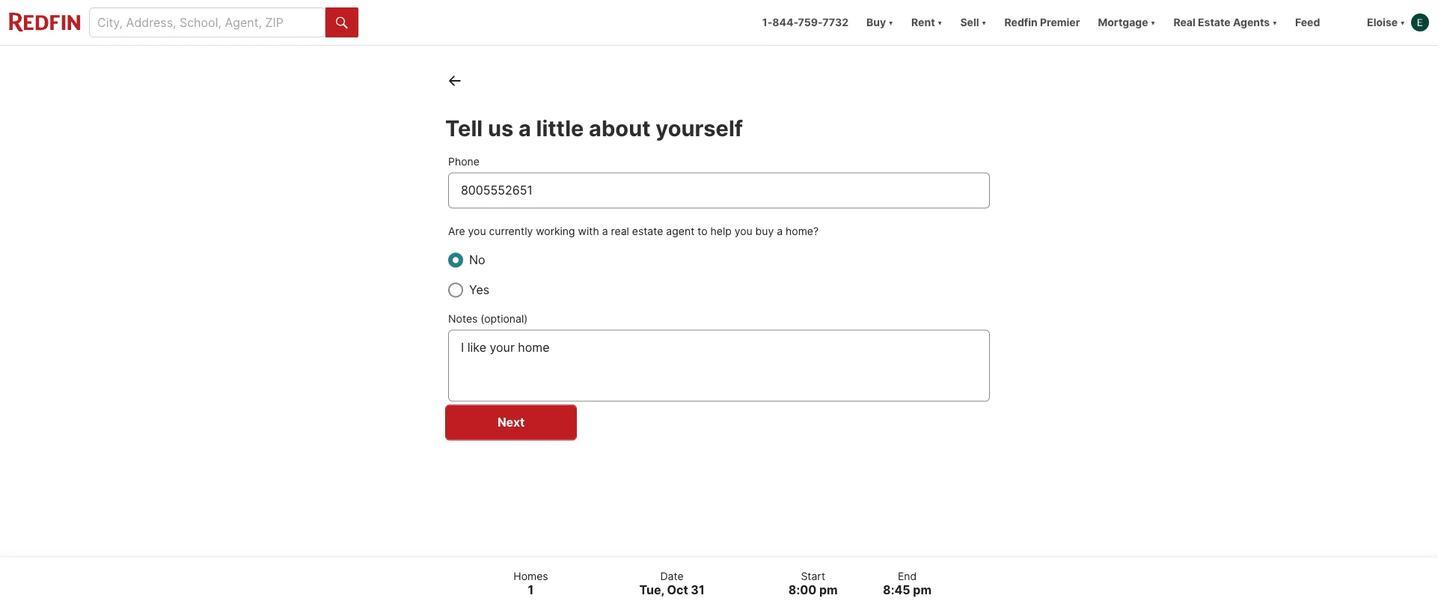 Task type: describe. For each thing, give the bounding box(es) containing it.
▾ for buy ▾
[[889, 16, 894, 29]]

1 you from the left
[[468, 225, 486, 237]]

real estate agents ▾ link
[[1174, 0, 1278, 45]]

homes 1
[[514, 570, 548, 597]]

buy ▾ button
[[858, 0, 903, 45]]

yes
[[469, 282, 490, 297]]

homes
[[514, 570, 548, 582]]

mortgage ▾
[[1098, 16, 1156, 29]]

date tue, oct  31
[[640, 570, 705, 597]]

▾ for mortgage ▾
[[1151, 16, 1156, 29]]

City, Address, School, Agent, ZIP search field
[[89, 7, 326, 37]]

1-844-759-7732 link
[[763, 16, 849, 29]]

2 you from the left
[[735, 225, 753, 237]]

31
[[691, 583, 705, 597]]

feed
[[1296, 16, 1321, 29]]

home?
[[786, 225, 819, 237]]

1-
[[763, 16, 773, 29]]

working
[[536, 225, 575, 237]]

844-
[[773, 16, 798, 29]]

are you currently working with a real estate agent to help you buy a home? element
[[448, 251, 990, 299]]

▾ for rent ▾
[[938, 16, 943, 29]]

759-
[[798, 16, 823, 29]]

1-844-759-7732
[[763, 16, 849, 29]]

Are there other times that could work for a tour? We could get you confirmed faster. text field
[[461, 339, 978, 392]]

real
[[611, 225, 629, 237]]

submit search image
[[336, 17, 348, 29]]

5 ▾ from the left
[[1273, 16, 1278, 29]]

sell ▾ button
[[961, 0, 987, 45]]

mortgage ▾ button
[[1098, 0, 1156, 45]]

notes (optional)
[[448, 312, 528, 325]]

0 horizontal spatial a
[[519, 115, 531, 141]]

currently
[[489, 225, 533, 237]]

8:45
[[883, 583, 911, 597]]

Yes radio
[[448, 282, 463, 297]]

with
[[578, 225, 599, 237]]

buy ▾ button
[[867, 0, 894, 45]]

date
[[661, 570, 684, 582]]

rent ▾
[[912, 16, 943, 29]]

are
[[448, 225, 465, 237]]

rent
[[912, 16, 935, 29]]

user photo image
[[1412, 13, 1430, 31]]

next
[[498, 415, 525, 429]]

7732
[[823, 16, 849, 29]]

feed button
[[1287, 0, 1359, 45]]

no
[[469, 252, 486, 267]]

premier
[[1040, 16, 1081, 29]]

are you currently working with a real estate agent to help you buy a home?
[[448, 225, 819, 237]]

help
[[711, 225, 732, 237]]

buy
[[867, 16, 886, 29]]

estate
[[1198, 16, 1231, 29]]

pm for 8:00 pm
[[820, 583, 838, 597]]

2 horizontal spatial a
[[777, 225, 783, 237]]

1
[[528, 583, 534, 597]]

redfin
[[1005, 16, 1038, 29]]

(optional)
[[481, 312, 528, 325]]

buy ▾
[[867, 16, 894, 29]]



Task type: locate. For each thing, give the bounding box(es) containing it.
agent
[[666, 225, 695, 237]]

▾ right buy
[[889, 16, 894, 29]]

1 horizontal spatial you
[[735, 225, 753, 237]]

rent ▾ button
[[912, 0, 943, 45]]

you left buy
[[735, 225, 753, 237]]

sell ▾
[[961, 16, 987, 29]]

1 horizontal spatial a
[[602, 225, 608, 237]]

sell ▾ button
[[952, 0, 996, 45]]

pm for 8:45 pm
[[913, 583, 932, 597]]

yourself
[[656, 115, 743, 141]]

notes
[[448, 312, 478, 325]]

real estate agents ▾ button
[[1165, 0, 1287, 45]]

us
[[488, 115, 514, 141]]

a left "real"
[[602, 225, 608, 237]]

a right us
[[519, 115, 531, 141]]

▾ for eloise ▾
[[1401, 16, 1406, 29]]

▾ for sell ▾
[[982, 16, 987, 29]]

redfin premier button
[[996, 0, 1089, 45]]

1 horizontal spatial pm
[[913, 583, 932, 597]]

1 pm from the left
[[820, 583, 838, 597]]

(      )      - text field
[[461, 181, 978, 199]]

1 ▾ from the left
[[889, 16, 894, 29]]

estate
[[632, 225, 664, 237]]

rent ▾ button
[[903, 0, 952, 45]]

3 ▾ from the left
[[982, 16, 987, 29]]

real estate agents ▾
[[1174, 16, 1278, 29]]

a right buy
[[777, 225, 783, 237]]

a
[[519, 115, 531, 141], [602, 225, 608, 237], [777, 225, 783, 237]]

0 horizontal spatial you
[[468, 225, 486, 237]]

tell us a little about yourself
[[445, 115, 743, 141]]

No radio
[[448, 252, 463, 267]]

eloise ▾
[[1368, 16, 1406, 29]]

▾ right mortgage
[[1151, 16, 1156, 29]]

end 8:45 pm
[[883, 570, 932, 597]]

▾ right agents
[[1273, 16, 1278, 29]]

end
[[898, 570, 917, 582]]

mortgage
[[1098, 16, 1149, 29]]

pm inside end 8:45 pm
[[913, 583, 932, 597]]

pm down start
[[820, 583, 838, 597]]

2 pm from the left
[[913, 583, 932, 597]]

little
[[536, 115, 584, 141]]

to
[[698, 225, 708, 237]]

eloise
[[1368, 16, 1398, 29]]

8:00
[[789, 583, 817, 597]]

▾ left user photo
[[1401, 16, 1406, 29]]

tell
[[445, 115, 483, 141]]

you right are
[[468, 225, 486, 237]]

4 ▾ from the left
[[1151, 16, 1156, 29]]

2 ▾ from the left
[[938, 16, 943, 29]]

tue,
[[640, 583, 665, 597]]

pm
[[820, 583, 838, 597], [913, 583, 932, 597]]

oct
[[667, 583, 688, 597]]

start 8:00 pm
[[789, 570, 838, 597]]

▾ right "rent"
[[938, 16, 943, 29]]

phone
[[448, 155, 480, 168]]

you
[[468, 225, 486, 237], [735, 225, 753, 237]]

0 horizontal spatial pm
[[820, 583, 838, 597]]

about
[[589, 115, 651, 141]]

redfin premier
[[1005, 16, 1081, 29]]

▾
[[889, 16, 894, 29], [938, 16, 943, 29], [982, 16, 987, 29], [1151, 16, 1156, 29], [1273, 16, 1278, 29], [1401, 16, 1406, 29]]

next button
[[445, 404, 577, 440]]

pm inside start 8:00 pm
[[820, 583, 838, 597]]

pm down end
[[913, 583, 932, 597]]

▾ right sell
[[982, 16, 987, 29]]

agents
[[1234, 16, 1270, 29]]

6 ▾ from the left
[[1401, 16, 1406, 29]]

sell
[[961, 16, 980, 29]]

mortgage ▾ button
[[1089, 0, 1165, 45]]

start
[[801, 570, 826, 582]]

real
[[1174, 16, 1196, 29]]

buy
[[756, 225, 774, 237]]



Task type: vqa. For each thing, say whether or not it's contained in the screenshot.
eloise
yes



